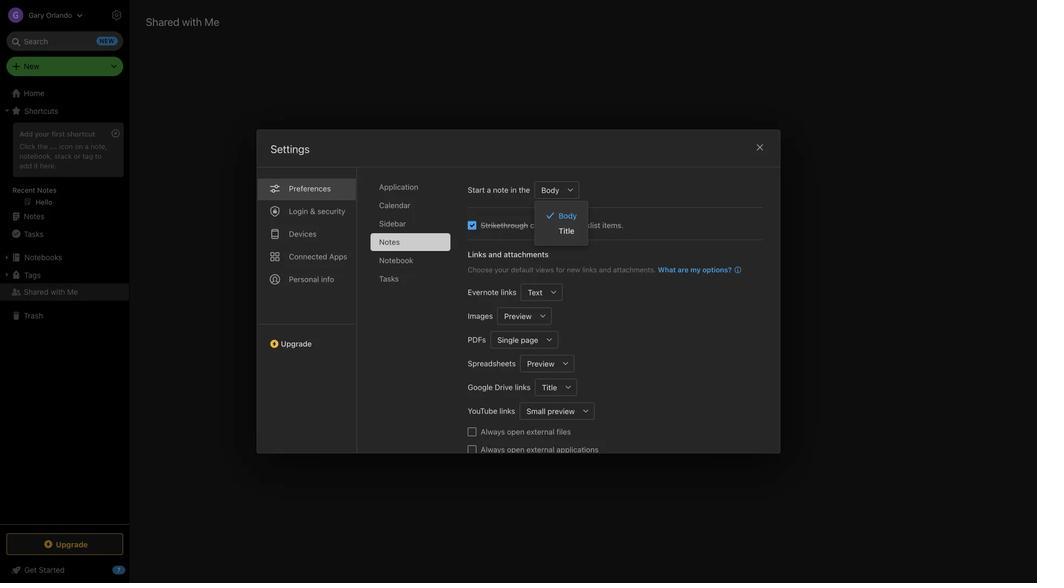 Task type: describe. For each thing, give the bounding box(es) containing it.
completed
[[530, 221, 567, 230]]

note,
[[91, 142, 107, 150]]

upgrade for leftmost upgrade popup button
[[56, 540, 88, 549]]

here. inside icon on a note, notebook, stack or tag to add it here.
[[40, 161, 57, 170]]

upgrade button inside tab list
[[257, 324, 357, 353]]

links
[[468, 250, 487, 259]]

shortcut
[[67, 130, 95, 138]]

options?
[[703, 266, 732, 274]]

Choose default view option for Images field
[[497, 308, 552, 325]]

google
[[468, 383, 493, 392]]

upgrade for upgrade popup button inside tab list
[[281, 340, 312, 348]]

single
[[498, 336, 519, 345]]

in
[[511, 186, 517, 195]]

single page button
[[490, 331, 541, 349]]

checklist
[[569, 221, 601, 230]]

youtube links
[[468, 407, 515, 416]]

single page
[[498, 336, 538, 345]]

pdfs
[[468, 336, 486, 344]]

security
[[318, 207, 345, 216]]

links and attachments
[[468, 250, 549, 259]]

to
[[95, 152, 102, 160]]

tag
[[83, 152, 93, 160]]

are
[[678, 266, 689, 274]]

personal
[[289, 275, 319, 284]]

links left text button
[[501, 288, 517, 297]]

show
[[638, 326, 659, 336]]

up
[[661, 326, 671, 336]]

trash link
[[0, 307, 129, 325]]

me inside tree
[[67, 288, 78, 297]]

trash
[[24, 311, 43, 320]]

tasks inside tasks "button"
[[24, 229, 43, 238]]

new
[[24, 62, 39, 71]]

settings
[[271, 143, 310, 155]]

preview button for spreadsheets
[[520, 355, 557, 373]]

nothing
[[541, 305, 577, 316]]

stack
[[54, 152, 72, 160]]

shortcuts
[[24, 106, 58, 115]]

tags
[[24, 271, 41, 279]]

add
[[19, 161, 32, 170]]

notes and notebooks shared with you will show up here.
[[474, 326, 693, 336]]

Choose default view option for Google Drive links field
[[535, 379, 577, 396]]

first
[[51, 130, 65, 138]]

will
[[624, 326, 636, 336]]

1 horizontal spatial shared
[[146, 15, 180, 28]]

start a note in the
[[468, 186, 530, 195]]

Search text field
[[14, 31, 116, 51]]

title inside 'button'
[[542, 383, 557, 392]]

&
[[310, 207, 315, 216]]

what are my options?
[[658, 266, 732, 274]]

preview for images
[[504, 312, 532, 321]]

new
[[567, 266, 581, 274]]

login & security
[[289, 207, 345, 216]]

choose
[[468, 266, 493, 274]]

default
[[511, 266, 534, 274]]

applications
[[557, 445, 599, 454]]

Always open external files checkbox
[[468, 428, 477, 437]]

add your first shortcut
[[19, 130, 95, 138]]

choose your default views for new links and attachments.
[[468, 266, 656, 274]]

small
[[527, 407, 546, 416]]

tasks inside tasks 'tab'
[[379, 274, 399, 283]]

Choose default view option for Evernote links field
[[521, 284, 563, 301]]

drive
[[495, 383, 513, 392]]

notes link
[[0, 208, 129, 225]]

connected apps
[[289, 252, 347, 261]]

calendar
[[379, 201, 411, 210]]

items.
[[603, 221, 624, 230]]

connected
[[289, 252, 327, 261]]

always open external files
[[481, 428, 571, 437]]

1 vertical spatial shared
[[560, 326, 586, 336]]

sidebar
[[379, 219, 406, 228]]

icon on a note, notebook, stack or tag to add it here.
[[19, 142, 107, 170]]

Choose default view option for PDFs field
[[490, 331, 558, 349]]

views
[[536, 266, 554, 274]]

apps
[[329, 252, 347, 261]]

notes inside shared with me element
[[474, 326, 497, 336]]

1 vertical spatial and
[[599, 266, 611, 274]]

a inside icon on a note, notebook, stack or tag to add it here.
[[85, 142, 89, 150]]

title button
[[535, 379, 560, 396]]

personal info
[[289, 275, 334, 284]]

you
[[607, 326, 621, 336]]

tags button
[[0, 266, 129, 284]]

my
[[691, 266, 701, 274]]

body link
[[535, 208, 588, 223]]

links right drive
[[515, 383, 531, 392]]

1 vertical spatial the
[[519, 186, 530, 195]]

open for always open external applications
[[507, 445, 525, 454]]

notebooks
[[24, 253, 62, 262]]

icon
[[59, 142, 73, 150]]

notebooks
[[516, 326, 557, 336]]

body button
[[535, 182, 562, 199]]

home link
[[0, 85, 130, 102]]

dropdown list menu
[[535, 208, 588, 239]]

files
[[557, 428, 571, 437]]

external for applications
[[527, 445, 555, 454]]

body inside button
[[542, 186, 559, 195]]

...
[[50, 142, 57, 150]]

external for files
[[527, 428, 555, 437]]

or
[[74, 152, 81, 160]]

small preview
[[527, 407, 575, 416]]

Always open external applications checkbox
[[468, 446, 477, 454]]

2 horizontal spatial with
[[589, 326, 605, 336]]

preview for spreadsheets
[[527, 359, 555, 368]]

youtube
[[468, 407, 498, 416]]

notebook,
[[19, 152, 52, 160]]

sidebar tab
[[371, 215, 451, 233]]

always for always open external applications
[[481, 445, 505, 454]]

yet
[[612, 305, 626, 316]]

recent notes
[[12, 186, 57, 194]]

devices
[[289, 230, 317, 239]]



Task type: vqa. For each thing, say whether or not it's contained in the screenshot.
"Numbered list" image
no



Task type: locate. For each thing, give the bounding box(es) containing it.
shared with me link
[[0, 284, 129, 301]]

tab list for application
[[257, 167, 357, 453]]

0 vertical spatial upgrade button
[[257, 324, 357, 353]]

0 vertical spatial title
[[559, 227, 575, 236]]

tree
[[0, 85, 130, 524]]

on
[[75, 142, 83, 150]]

tab list containing application
[[371, 178, 459, 453]]

1 vertical spatial external
[[527, 445, 555, 454]]

1 vertical spatial here.
[[674, 326, 693, 336]]

shared down nothing shared yet
[[560, 326, 586, 336]]

evernote
[[468, 288, 499, 297]]

shared with me element
[[130, 0, 1037, 584]]

title inside dropdown list menu
[[559, 227, 575, 236]]

home
[[24, 89, 44, 98]]

0 vertical spatial external
[[527, 428, 555, 437]]

notes inside tab
[[379, 238, 400, 247]]

0 vertical spatial with
[[182, 15, 202, 28]]

1 vertical spatial preview button
[[520, 355, 557, 373]]

notes inside group
[[37, 186, 57, 194]]

body up title link
[[559, 211, 577, 220]]

links down drive
[[500, 407, 515, 416]]

shared inside tree
[[24, 288, 48, 297]]

the inside group
[[37, 142, 48, 150]]

1 horizontal spatial with
[[182, 15, 202, 28]]

0 vertical spatial shared with me
[[146, 15, 219, 28]]

1 vertical spatial your
[[495, 266, 509, 274]]

notes tab
[[371, 233, 451, 251]]

title link
[[535, 223, 588, 239]]

0 vertical spatial body
[[542, 186, 559, 195]]

the right in
[[519, 186, 530, 195]]

0 vertical spatial your
[[35, 130, 50, 138]]

title up small preview button
[[542, 383, 557, 392]]

2 vertical spatial and
[[499, 326, 514, 336]]

external down the always open external files
[[527, 445, 555, 454]]

title down body "link"
[[559, 227, 575, 236]]

strikethrough
[[481, 221, 528, 230]]

1 horizontal spatial shared with me
[[146, 15, 219, 28]]

attachments
[[504, 250, 549, 259]]

1 vertical spatial upgrade
[[56, 540, 88, 549]]

body inside "link"
[[559, 211, 577, 220]]

evernote links
[[468, 288, 517, 297]]

start
[[468, 186, 485, 195]]

images
[[468, 312, 493, 321]]

expand notebooks image
[[3, 253, 11, 262]]

0 horizontal spatial your
[[35, 130, 50, 138]]

notes
[[37, 186, 57, 194], [24, 212, 44, 221], [379, 238, 400, 247], [474, 326, 497, 336]]

a
[[85, 142, 89, 150], [487, 186, 491, 195]]

None search field
[[14, 31, 116, 51]]

0 vertical spatial me
[[205, 15, 219, 28]]

me
[[205, 15, 219, 28], [67, 288, 78, 297]]

tree containing home
[[0, 85, 130, 524]]

with inside tree
[[51, 288, 65, 297]]

open for always open external files
[[507, 428, 525, 437]]

0 horizontal spatial title
[[542, 383, 557, 392]]

and down choose default view option for images field
[[499, 326, 514, 336]]

notes right recent
[[37, 186, 57, 194]]

open up always open external applications
[[507, 428, 525, 437]]

page
[[521, 336, 538, 345]]

0 vertical spatial the
[[37, 142, 48, 150]]

tasks button
[[0, 225, 129, 243]]

1 vertical spatial with
[[51, 288, 65, 297]]

spreadsheets
[[468, 359, 516, 368]]

0 horizontal spatial with
[[51, 288, 65, 297]]

1 vertical spatial open
[[507, 445, 525, 454]]

0 vertical spatial tasks
[[24, 229, 43, 238]]

always open external applications
[[481, 445, 599, 454]]

links right new
[[582, 266, 597, 274]]

1 horizontal spatial your
[[495, 266, 509, 274]]

1 vertical spatial tasks
[[379, 274, 399, 283]]

recent
[[12, 186, 35, 194]]

settings image
[[110, 9, 123, 22]]

and for attachments
[[489, 250, 502, 259]]

body up body "link"
[[542, 186, 559, 195]]

tab list
[[257, 167, 357, 453], [371, 178, 459, 453]]

0 horizontal spatial upgrade
[[56, 540, 88, 549]]

what
[[658, 266, 676, 274]]

here. right up at the right bottom of page
[[674, 326, 693, 336]]

1 vertical spatial shared with me
[[24, 288, 78, 297]]

Select218 checkbox
[[468, 221, 477, 230]]

0 vertical spatial shared
[[146, 15, 180, 28]]

Start a new note in the body or title. field
[[535, 182, 579, 199]]

1 horizontal spatial the
[[519, 186, 530, 195]]

0 vertical spatial preview button
[[497, 308, 535, 325]]

external
[[527, 428, 555, 437], [527, 445, 555, 454]]

preview button up single page button
[[497, 308, 535, 325]]

here. right it
[[40, 161, 57, 170]]

tasks up notebooks
[[24, 229, 43, 238]]

text
[[528, 288, 543, 297]]

0 horizontal spatial shared with me
[[24, 288, 78, 297]]

tab list for start a note in the
[[371, 178, 459, 453]]

tasks down notebook
[[379, 274, 399, 283]]

your for default
[[495, 266, 509, 274]]

1 horizontal spatial me
[[205, 15, 219, 28]]

group
[[0, 119, 129, 212]]

0 vertical spatial upgrade
[[281, 340, 312, 348]]

your
[[35, 130, 50, 138], [495, 266, 509, 274]]

preferences
[[289, 184, 331, 193]]

a right on
[[85, 142, 89, 150]]

0 horizontal spatial here.
[[40, 161, 57, 170]]

small preview button
[[520, 403, 578, 420]]

0 horizontal spatial the
[[37, 142, 48, 150]]

text button
[[521, 284, 545, 301]]

login
[[289, 207, 308, 216]]

0 vertical spatial and
[[489, 250, 502, 259]]

1 vertical spatial shared
[[24, 288, 48, 297]]

0 horizontal spatial upgrade button
[[6, 534, 123, 555]]

2 open from the top
[[507, 445, 525, 454]]

1 vertical spatial me
[[67, 288, 78, 297]]

1 vertical spatial upgrade button
[[6, 534, 123, 555]]

1 vertical spatial title
[[542, 383, 557, 392]]

expand tags image
[[3, 271, 11, 279]]

always for always open external files
[[481, 428, 505, 437]]

0 horizontal spatial me
[[67, 288, 78, 297]]

application tab
[[371, 178, 451, 196]]

0 vertical spatial a
[[85, 142, 89, 150]]

shortcuts button
[[0, 102, 129, 119]]

Choose default view option for YouTube links field
[[520, 403, 595, 420]]

preview up title 'button' on the bottom right
[[527, 359, 555, 368]]

click
[[19, 142, 36, 150]]

1 always from the top
[[481, 428, 505, 437]]

and left 'attachments.'
[[599, 266, 611, 274]]

preview
[[548, 407, 575, 416]]

2 external from the top
[[527, 445, 555, 454]]

your up click the ...
[[35, 130, 50, 138]]

and inside shared with me element
[[499, 326, 514, 336]]

notebook tab
[[371, 252, 451, 270]]

always right 'always open external files' checkbox at the left bottom
[[481, 428, 505, 437]]

notebooks link
[[0, 249, 129, 266]]

a left note
[[487, 186, 491, 195]]

always
[[481, 428, 505, 437], [481, 445, 505, 454]]

shared down tags
[[24, 288, 48, 297]]

0 vertical spatial open
[[507, 428, 525, 437]]

Choose default view option for Spreadsheets field
[[520, 355, 575, 373]]

1 vertical spatial always
[[481, 445, 505, 454]]

tab list containing preferences
[[257, 167, 357, 453]]

0 vertical spatial here.
[[40, 161, 57, 170]]

click the ...
[[19, 142, 57, 150]]

open down the always open external files
[[507, 445, 525, 454]]

here. inside shared with me element
[[674, 326, 693, 336]]

for
[[556, 266, 565, 274]]

calendar tab
[[371, 197, 451, 214]]

with
[[182, 15, 202, 28], [51, 288, 65, 297], [589, 326, 605, 336]]

it
[[34, 161, 38, 170]]

tasks tab
[[371, 270, 451, 288]]

note
[[493, 186, 509, 195]]

0 vertical spatial preview
[[504, 312, 532, 321]]

2 always from the top
[[481, 445, 505, 454]]

your down links and attachments
[[495, 266, 509, 274]]

and
[[489, 250, 502, 259], [599, 266, 611, 274], [499, 326, 514, 336]]

preview inside choose default view option for spreadsheets field
[[527, 359, 555, 368]]

shared
[[579, 305, 610, 316], [560, 326, 586, 336]]

preview inside choose default view option for images field
[[504, 312, 532, 321]]

1 vertical spatial preview
[[527, 359, 555, 368]]

add
[[19, 130, 33, 138]]

preview button for images
[[497, 308, 535, 325]]

here.
[[40, 161, 57, 170], [674, 326, 693, 336]]

1 horizontal spatial upgrade button
[[257, 324, 357, 353]]

0 horizontal spatial shared
[[24, 288, 48, 297]]

1 open from the top
[[507, 428, 525, 437]]

1 vertical spatial a
[[487, 186, 491, 195]]

your for first
[[35, 130, 50, 138]]

upgrade inside tab list
[[281, 340, 312, 348]]

the left ...
[[37, 142, 48, 150]]

1 horizontal spatial here.
[[674, 326, 693, 336]]

google drive links
[[468, 383, 531, 392]]

and right links in the left top of the page
[[489, 250, 502, 259]]

1 horizontal spatial a
[[487, 186, 491, 195]]

group containing add your first shortcut
[[0, 119, 129, 212]]

external up always open external applications
[[527, 428, 555, 437]]

1 horizontal spatial title
[[559, 227, 575, 236]]

1 horizontal spatial upgrade
[[281, 340, 312, 348]]

shared
[[146, 15, 180, 28], [24, 288, 48, 297]]

0 horizontal spatial tasks
[[24, 229, 43, 238]]

notes down recent notes
[[24, 212, 44, 221]]

shared right settings icon
[[146, 15, 180, 28]]

always right 'always open external applications' checkbox
[[481, 445, 505, 454]]

links
[[582, 266, 597, 274], [501, 288, 517, 297], [515, 383, 531, 392], [500, 407, 515, 416]]

nothing shared yet
[[541, 305, 626, 316]]

shared with me
[[146, 15, 219, 28], [24, 288, 78, 297]]

1 horizontal spatial tab list
[[371, 178, 459, 453]]

body
[[542, 186, 559, 195], [559, 211, 577, 220]]

0 horizontal spatial tab list
[[257, 167, 357, 453]]

info
[[321, 275, 334, 284]]

2 vertical spatial with
[[589, 326, 605, 336]]

notes down the images
[[474, 326, 497, 336]]

preview up notebooks at the bottom
[[504, 312, 532, 321]]

close image
[[754, 141, 767, 154]]

and for notebooks
[[499, 326, 514, 336]]

notes down "sidebar"
[[379, 238, 400, 247]]

1 horizontal spatial tasks
[[379, 274, 399, 283]]

preview button up title 'button' on the bottom right
[[520, 355, 557, 373]]

0 vertical spatial always
[[481, 428, 505, 437]]

0 horizontal spatial a
[[85, 142, 89, 150]]

the
[[37, 142, 48, 150], [519, 186, 530, 195]]

notebook
[[379, 256, 413, 265]]

1 vertical spatial body
[[559, 211, 577, 220]]

1 external from the top
[[527, 428, 555, 437]]

0 vertical spatial shared
[[579, 305, 610, 316]]

shared up the notes and notebooks shared with you will show up here.
[[579, 305, 610, 316]]



